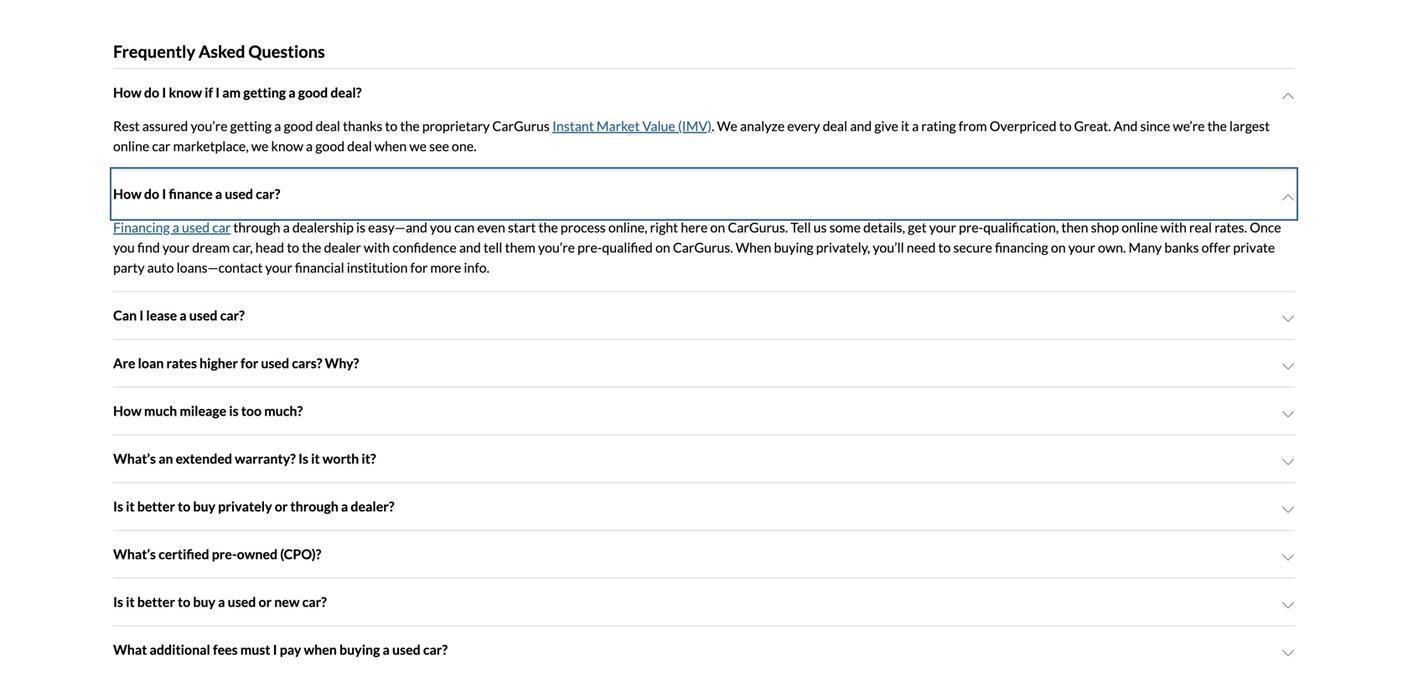 Task type: locate. For each thing, give the bounding box(es) containing it.
deal?
[[331, 84, 362, 101]]

some
[[830, 219, 861, 236]]

better down an
[[137, 498, 175, 515]]

you left can
[[430, 219, 452, 236]]

what's an extended warranty? is it worth it?
[[113, 451, 376, 467]]

a
[[289, 84, 296, 101], [274, 118, 281, 134], [912, 118, 919, 134], [306, 138, 313, 154], [215, 186, 222, 202], [173, 219, 179, 236], [283, 219, 290, 236], [180, 307, 187, 324], [341, 498, 348, 515], [218, 594, 225, 610], [383, 642, 390, 658]]

we
[[251, 138, 269, 154], [409, 138, 427, 154]]

1 vertical spatial buying
[[340, 642, 380, 658]]

deal
[[316, 118, 340, 134], [823, 118, 848, 134], [347, 138, 372, 154]]

0 horizontal spatial for
[[241, 355, 258, 371]]

the inside . we analyze every deal and give it a rating from overpriced to great. and since we're the largest online car marketplace, we know a good deal when we see one.
[[1208, 118, 1227, 134]]

when inside dropdown button
[[304, 642, 337, 658]]

1 chevron down image from the top
[[1282, 191, 1295, 204]]

on right the here
[[710, 219, 725, 236]]

0 horizontal spatial deal
[[316, 118, 340, 134]]

it
[[901, 118, 910, 134], [311, 451, 320, 467], [126, 498, 135, 515], [126, 594, 135, 610]]

is left too at left
[[229, 403, 239, 419]]

better inside dropdown button
[[137, 498, 175, 515]]

deal right every
[[823, 118, 848, 134]]

is
[[298, 451, 309, 467], [113, 498, 123, 515], [113, 594, 123, 610]]

largest
[[1230, 118, 1270, 134]]

pre- right certified
[[212, 546, 237, 563]]

1 what's from the top
[[113, 451, 156, 467]]

do
[[144, 84, 159, 101], [144, 186, 159, 202]]

must
[[240, 642, 270, 658]]

and
[[850, 118, 872, 134], [459, 239, 481, 256]]

qualification,
[[984, 219, 1059, 236]]

cargurus. up when
[[728, 219, 788, 236]]

0 horizontal spatial we
[[251, 138, 269, 154]]

online
[[113, 138, 149, 154], [1122, 219, 1158, 236]]

1 horizontal spatial know
[[271, 138, 303, 154]]

can i lease a used car? button
[[113, 292, 1295, 339]]

2 horizontal spatial pre-
[[959, 219, 984, 236]]

buy down what's certified pre-owned (cpo)?
[[193, 594, 216, 610]]

1 better from the top
[[137, 498, 175, 515]]

1 vertical spatial with
[[364, 239, 390, 256]]

to down certified
[[178, 594, 191, 610]]

2 buy from the top
[[193, 594, 216, 610]]

what's for what's an extended warranty? is it worth it?
[[113, 451, 156, 467]]

0 vertical spatial do
[[144, 84, 159, 101]]

or left the new
[[259, 594, 272, 610]]

good down thanks
[[315, 138, 345, 154]]

buying down tell
[[774, 239, 814, 256]]

what's inside dropdown button
[[113, 546, 156, 563]]

much
[[144, 403, 177, 419]]

do for know
[[144, 84, 159, 101]]

0 vertical spatial how
[[113, 84, 142, 101]]

to right head
[[287, 239, 299, 256]]

1 vertical spatial do
[[144, 186, 159, 202]]

through up (cpo)?
[[290, 498, 339, 515]]

is up the "dealer"
[[356, 219, 366, 236]]

your
[[929, 219, 957, 236], [163, 239, 190, 256], [1069, 239, 1096, 256], [265, 259, 292, 276]]

0 vertical spatial is
[[356, 219, 366, 236]]

pre- up secure
[[959, 219, 984, 236]]

1 vertical spatial is
[[229, 403, 239, 419]]

on down right
[[656, 239, 670, 256]]

do up financing
[[144, 186, 159, 202]]

it inside dropdown button
[[126, 498, 135, 515]]

better inside dropdown button
[[137, 594, 175, 610]]

1 horizontal spatial you
[[430, 219, 452, 236]]

what's left an
[[113, 451, 156, 467]]

good inside dropdown button
[[298, 84, 328, 101]]

2 chevron down image from the top
[[1282, 312, 1295, 326]]

and inside through a dealership is easy—and you can even start the process online, right here on cargurus. tell us some details, get your pre-qualification, then shop online with real rates. once you find your dream car, head to the dealer with confidence and tell them you're pre-qualified on cargurus. when buying privately, you'll need to secure financing on your own. many banks offer private party auto loans—contact your financial institution for more info.
[[459, 239, 481, 256]]

online inside through a dealership is easy—and you can even start the process online, right here on cargurus. tell us some details, get your pre-qualification, then shop online with real rates. once you find your dream car, head to the dealer with confidence and tell them you're pre-qualified on cargurus. when buying privately, you'll need to secure financing on your own. many banks offer private party auto loans—contact your financial institution for more info.
[[1122, 219, 1158, 236]]

how up rest
[[113, 84, 142, 101]]

know left if
[[169, 84, 202, 101]]

0 vertical spatial buy
[[193, 498, 216, 515]]

0 vertical spatial buying
[[774, 239, 814, 256]]

1 vertical spatial better
[[137, 594, 175, 610]]

0 vertical spatial and
[[850, 118, 872, 134]]

0 vertical spatial car
[[152, 138, 171, 154]]

do for finance
[[144, 186, 159, 202]]

1 vertical spatial and
[[459, 239, 481, 256]]

to right need
[[939, 239, 951, 256]]

0 horizontal spatial online
[[113, 138, 149, 154]]

1 vertical spatial you
[[113, 239, 135, 256]]

0 vertical spatial through
[[233, 219, 280, 236]]

privately
[[218, 498, 272, 515]]

chevron down image inside the what additional fees must i pay when buying a used car? dropdown button
[[1282, 647, 1295, 660]]

1 horizontal spatial car
[[212, 219, 231, 236]]

1 horizontal spatial through
[[290, 498, 339, 515]]

your down then
[[1069, 239, 1096, 256]]

you're inside through a dealership is easy—and you can even start the process online, right here on cargurus. tell us some details, get your pre-qualification, then shop online with real rates. once you find your dream car, head to the dealer with confidence and tell them you're pre-qualified on cargurus. when buying privately, you'll need to secure financing on your own. many banks offer private party auto loans—contact your financial institution for more info.
[[538, 239, 575, 256]]

0 vertical spatial better
[[137, 498, 175, 515]]

cargurus
[[492, 118, 550, 134]]

for inside through a dealership is easy—and you can even start the process online, right here on cargurus. tell us some details, get your pre-qualification, then shop online with real rates. once you find your dream car, head to the dealer with confidence and tell them you're pre-qualified on cargurus. when buying privately, you'll need to secure financing on your own. many banks offer private party auto loans—contact your financial institution for more info.
[[410, 259, 428, 276]]

loan
[[138, 355, 164, 371]]

how left much
[[113, 403, 142, 419]]

.
[[712, 118, 715, 134]]

thanks
[[343, 118, 383, 134]]

(cpo)?
[[280, 546, 321, 563]]

when right pay
[[304, 642, 337, 658]]

through up head
[[233, 219, 280, 236]]

1 vertical spatial pre-
[[578, 239, 602, 256]]

how inside 'dropdown button'
[[113, 403, 142, 419]]

0 vertical spatial for
[[410, 259, 428, 276]]

online down rest
[[113, 138, 149, 154]]

2 how from the top
[[113, 186, 142, 202]]

good
[[298, 84, 328, 101], [284, 118, 313, 134], [315, 138, 345, 154]]

1 horizontal spatial for
[[410, 259, 428, 276]]

1 horizontal spatial with
[[1161, 219, 1187, 236]]

0 horizontal spatial is
[[229, 403, 239, 419]]

good inside . we analyze every deal and give it a rating from overpriced to great. and since we're the largest online car marketplace, we know a good deal when we see one.
[[315, 138, 345, 154]]

what's left certified
[[113, 546, 156, 563]]

getting inside dropdown button
[[243, 84, 286, 101]]

for down the confidence
[[410, 259, 428, 276]]

we right marketplace,
[[251, 138, 269, 154]]

when down rest assured you're getting a good deal thanks to the proprietary cargurus instant market value (imv) on the top
[[375, 138, 407, 154]]

car up the dream
[[212, 219, 231, 236]]

do up assured
[[144, 84, 159, 101]]

chevron down image inside is it better to buy a used or new car? dropdown button
[[1282, 599, 1295, 612]]

1 horizontal spatial when
[[375, 138, 407, 154]]

to inside dropdown button
[[178, 498, 191, 515]]

0 vertical spatial what's
[[113, 451, 156, 467]]

better
[[137, 498, 175, 515], [137, 594, 175, 610]]

chevron down image inside the how do i know if i am getting a good deal? dropdown button
[[1282, 89, 1295, 103]]

2 what's from the top
[[113, 546, 156, 563]]

0 horizontal spatial and
[[459, 239, 481, 256]]

asked
[[199, 41, 245, 62]]

is inside dropdown button
[[113, 498, 123, 515]]

0 horizontal spatial through
[[233, 219, 280, 236]]

3 chevron down image from the top
[[1282, 360, 1295, 373]]

chevron down image
[[1282, 191, 1295, 204], [1282, 312, 1295, 326], [1282, 360, 1295, 373], [1282, 456, 1295, 469], [1282, 503, 1295, 517], [1282, 647, 1295, 660]]

for
[[410, 259, 428, 276], [241, 355, 258, 371]]

i left finance on the top of page
[[162, 186, 166, 202]]

car
[[152, 138, 171, 154], [212, 219, 231, 236]]

is it better to buy a used or new car?
[[113, 594, 327, 610]]

chevron down image inside are loan rates higher for used cars? why? dropdown button
[[1282, 360, 1295, 373]]

0 vertical spatial with
[[1161, 219, 1187, 236]]

with up institution in the left top of the page
[[364, 239, 390, 256]]

1 vertical spatial know
[[271, 138, 303, 154]]

with up banks
[[1161, 219, 1187, 236]]

what's for what's certified pre-owned (cpo)?
[[113, 546, 156, 563]]

marketplace,
[[173, 138, 249, 154]]

chevron down image inside 'how much mileage is too much?' 'dropdown button'
[[1282, 408, 1295, 421]]

good left deal?
[[298, 84, 328, 101]]

1 horizontal spatial buying
[[774, 239, 814, 256]]

i right if
[[216, 84, 220, 101]]

know inside dropdown button
[[169, 84, 202, 101]]

you
[[430, 219, 452, 236], [113, 239, 135, 256]]

0 horizontal spatial car
[[152, 138, 171, 154]]

3 chevron down image from the top
[[1282, 551, 1295, 565]]

1 how from the top
[[113, 84, 142, 101]]

chevron down image for a
[[1282, 599, 1295, 612]]

we down rest assured you're getting a good deal thanks to the proprietary cargurus instant market value (imv) on the top
[[409, 138, 427, 154]]

cargurus. down the here
[[673, 239, 733, 256]]

car?
[[256, 186, 280, 202], [220, 307, 245, 324], [302, 594, 327, 610], [423, 642, 448, 658]]

is
[[356, 219, 366, 236], [229, 403, 239, 419]]

4 chevron down image from the top
[[1282, 456, 1295, 469]]

1 vertical spatial through
[[290, 498, 339, 515]]

deal down thanks
[[347, 138, 372, 154]]

1 chevron down image from the top
[[1282, 89, 1295, 103]]

0 horizontal spatial or
[[259, 594, 272, 610]]

chevron down image inside what's certified pre-owned (cpo)? dropdown button
[[1282, 551, 1295, 565]]

you're
[[191, 118, 228, 134], [538, 239, 575, 256]]

i right can
[[139, 307, 144, 324]]

on
[[710, 219, 725, 236], [656, 239, 670, 256], [1051, 239, 1066, 256]]

0 vertical spatial getting
[[243, 84, 286, 101]]

frequently asked questions
[[113, 41, 325, 62]]

are
[[113, 355, 135, 371]]

1 horizontal spatial and
[[850, 118, 872, 134]]

1 horizontal spatial pre-
[[578, 239, 602, 256]]

to inside . we analyze every deal and give it a rating from overpriced to great. and since we're the largest online car marketplace, we know a good deal when we see one.
[[1059, 118, 1072, 134]]

0 vertical spatial good
[[298, 84, 328, 101]]

0 vertical spatial know
[[169, 84, 202, 101]]

worth
[[323, 451, 359, 467]]

dealership
[[292, 219, 354, 236]]

rest assured you're getting a good deal thanks to the proprietary cargurus instant market value (imv)
[[113, 118, 712, 134]]

getting down how do i know if i am getting a good deal?
[[230, 118, 272, 134]]

is inside through a dealership is easy—and you can even start the process online, right here on cargurus. tell us some details, get your pre-qualification, then shop online with real rates. once you find your dream car, head to the dealer with confidence and tell them you're pre-qualified on cargurus. when buying privately, you'll need to secure financing on your own. many banks offer private party auto loans—contact your financial institution for more info.
[[356, 219, 366, 236]]

instant
[[552, 118, 594, 134]]

0 horizontal spatial buying
[[340, 642, 380, 658]]

how do i finance a used car?
[[113, 186, 280, 202]]

here
[[681, 219, 708, 236]]

4 chevron down image from the top
[[1282, 599, 1295, 612]]

fees
[[213, 642, 238, 658]]

2 horizontal spatial deal
[[823, 118, 848, 134]]

1 vertical spatial what's
[[113, 546, 156, 563]]

for right higher
[[241, 355, 258, 371]]

institution
[[347, 259, 408, 276]]

when
[[375, 138, 407, 154], [304, 642, 337, 658]]

1 horizontal spatial online
[[1122, 219, 1158, 236]]

used
[[225, 186, 253, 202], [182, 219, 210, 236], [189, 307, 218, 324], [261, 355, 289, 371], [228, 594, 256, 610], [392, 642, 421, 658]]

1 vertical spatial you're
[[538, 239, 575, 256]]

chevron down image inside what's an extended warranty? is it worth it? dropdown button
[[1282, 456, 1295, 469]]

why?
[[325, 355, 359, 371]]

0 vertical spatial is
[[298, 451, 309, 467]]

too
[[241, 403, 262, 419]]

or inside dropdown button
[[259, 594, 272, 610]]

on down then
[[1051, 239, 1066, 256]]

2 chevron down image from the top
[[1282, 408, 1295, 421]]

1 horizontal spatial you're
[[538, 239, 575, 256]]

online up many
[[1122, 219, 1158, 236]]

and left give
[[850, 118, 872, 134]]

buying right pay
[[340, 642, 380, 658]]

chevron down image
[[1282, 89, 1295, 103], [1282, 408, 1295, 421], [1282, 551, 1295, 565], [1282, 599, 1295, 612]]

buying inside through a dealership is easy—and you can even start the process online, right here on cargurus. tell us some details, get your pre-qualification, then shop online with real rates. once you find your dream car, head to the dealer with confidence and tell them you're pre-qualified on cargurus. when buying privately, you'll need to secure financing on your own. many banks offer private party auto loans—contact your financial institution for more info.
[[774, 239, 814, 256]]

1 horizontal spatial or
[[275, 498, 288, 515]]

find
[[137, 239, 160, 256]]

6 chevron down image from the top
[[1282, 647, 1295, 660]]

you're up marketplace,
[[191, 118, 228, 134]]

2 vertical spatial how
[[113, 403, 142, 419]]

i left pay
[[273, 642, 277, 658]]

confidence
[[393, 239, 457, 256]]

can
[[113, 307, 137, 324]]

financing a used car
[[113, 219, 231, 236]]

buy left privately at the bottom of page
[[193, 498, 216, 515]]

1 vertical spatial is
[[113, 498, 123, 515]]

better up the additional on the left of the page
[[137, 594, 175, 610]]

5 chevron down image from the top
[[1282, 503, 1295, 517]]

. we analyze every deal and give it a rating from overpriced to great. and since we're the largest online car marketplace, we know a good deal when we see one.
[[113, 118, 1270, 154]]

1 buy from the top
[[193, 498, 216, 515]]

pre- down process
[[578, 239, 602, 256]]

1 vertical spatial online
[[1122, 219, 1158, 236]]

0 horizontal spatial on
[[656, 239, 670, 256]]

car down assured
[[152, 138, 171, 154]]

what's inside dropdown button
[[113, 451, 156, 467]]

know down how do i know if i am getting a good deal?
[[271, 138, 303, 154]]

2 do from the top
[[144, 186, 159, 202]]

getting
[[243, 84, 286, 101], [230, 118, 272, 134]]

1 vertical spatial buy
[[193, 594, 216, 610]]

a inside through a dealership is easy—and you can even start the process online, right here on cargurus. tell us some details, get your pre-qualification, then shop online with real rates. once you find your dream car, head to the dealer with confidence and tell them you're pre-qualified on cargurus. when buying privately, you'll need to secure financing on your own. many banks offer private party auto loans—contact your financial institution for more info.
[[283, 219, 290, 236]]

to right thanks
[[385, 118, 398, 134]]

you up party
[[113, 239, 135, 256]]

is inside 'dropdown button'
[[229, 403, 239, 419]]

what
[[113, 642, 147, 658]]

0 horizontal spatial know
[[169, 84, 202, 101]]

or right privately at the bottom of page
[[275, 498, 288, 515]]

how up financing
[[113, 186, 142, 202]]

2 vertical spatial good
[[315, 138, 345, 154]]

to up certified
[[178, 498, 191, 515]]

1 horizontal spatial we
[[409, 138, 427, 154]]

1 vertical spatial when
[[304, 642, 337, 658]]

chevron down image for through
[[1282, 503, 1295, 517]]

0 vertical spatial online
[[113, 138, 149, 154]]

3 how from the top
[[113, 403, 142, 419]]

dealer
[[324, 239, 361, 256]]

1 horizontal spatial is
[[356, 219, 366, 236]]

2 better from the top
[[137, 594, 175, 610]]

1 do from the top
[[144, 84, 159, 101]]

0 vertical spatial when
[[375, 138, 407, 154]]

how for how do i finance a used car?
[[113, 186, 142, 202]]

deal left thanks
[[316, 118, 340, 134]]

1 vertical spatial or
[[259, 594, 272, 610]]

2 vertical spatial pre-
[[212, 546, 237, 563]]

buy inside dropdown button
[[193, 594, 216, 610]]

better for is it better to buy a used or new car?
[[137, 594, 175, 610]]

1 vertical spatial how
[[113, 186, 142, 202]]

2 vertical spatial is
[[113, 594, 123, 610]]

getting right am on the top of page
[[243, 84, 286, 101]]

rating
[[922, 118, 956, 134]]

0 vertical spatial you're
[[191, 118, 228, 134]]

1 vertical spatial for
[[241, 355, 258, 371]]

the right we're
[[1208, 118, 1227, 134]]

how
[[113, 84, 142, 101], [113, 186, 142, 202], [113, 403, 142, 419]]

pre-
[[959, 219, 984, 236], [578, 239, 602, 256], [212, 546, 237, 563]]

to left great.
[[1059, 118, 1072, 134]]

or inside dropdown button
[[275, 498, 288, 515]]

much?
[[264, 403, 303, 419]]

and down can
[[459, 239, 481, 256]]

chevron down image for buying
[[1282, 647, 1295, 660]]

chevron down image inside is it better to buy privately or through a dealer? dropdown button
[[1282, 503, 1295, 517]]

you're down process
[[538, 239, 575, 256]]

analyze
[[740, 118, 785, 134]]

tell
[[791, 219, 811, 236]]

cargurus.
[[728, 219, 788, 236], [673, 239, 733, 256]]

it inside . we analyze every deal and give it a rating from overpriced to great. and since we're the largest online car marketplace, we know a good deal when we see one.
[[901, 118, 910, 134]]

buy inside dropdown button
[[193, 498, 216, 515]]

it?
[[362, 451, 376, 467]]

0 horizontal spatial when
[[304, 642, 337, 658]]

financing
[[113, 219, 170, 236]]

good left thanks
[[284, 118, 313, 134]]

car,
[[233, 239, 253, 256]]

is for dealership
[[356, 219, 366, 236]]

the
[[400, 118, 420, 134], [1208, 118, 1227, 134], [539, 219, 558, 236], [302, 239, 321, 256]]

0 horizontal spatial pre-
[[212, 546, 237, 563]]

buy for a
[[193, 594, 216, 610]]

are loan rates higher for used cars? why?
[[113, 355, 359, 371]]

lease
[[146, 307, 177, 324]]

0 vertical spatial or
[[275, 498, 288, 515]]

know inside . we analyze every deal and give it a rating from overpriced to great. and since we're the largest online car marketplace, we know a good deal when we see one.
[[271, 138, 303, 154]]



Task type: vqa. For each thing, say whether or not it's contained in the screenshot.
your
yes



Task type: describe. For each thing, give the bounding box(es) containing it.
0 vertical spatial you
[[430, 219, 452, 236]]

owned
[[237, 546, 278, 563]]

how do i know if i am getting a good deal? button
[[113, 69, 1295, 116]]

are loan rates higher for used cars? why? button
[[113, 340, 1295, 387]]

car inside . we analyze every deal and give it a rating from overpriced to great. and since we're the largest online car marketplace, we know a good deal when we see one.
[[152, 138, 171, 154]]

chevron down image inside can i lease a used car? dropdown button
[[1282, 312, 1295, 326]]

info.
[[464, 259, 490, 276]]

pre- inside dropdown button
[[212, 546, 237, 563]]

shop
[[1091, 219, 1119, 236]]

value
[[643, 118, 676, 134]]

0 vertical spatial cargurus.
[[728, 219, 788, 236]]

great.
[[1074, 118, 1111, 134]]

once
[[1250, 219, 1282, 236]]

the right start
[[539, 219, 558, 236]]

rates
[[166, 355, 197, 371]]

how for how do i know if i am getting a good deal?
[[113, 84, 142, 101]]

rest
[[113, 118, 140, 134]]

0 horizontal spatial with
[[364, 239, 390, 256]]

2 horizontal spatial on
[[1051, 239, 1066, 256]]

what's certified pre-owned (cpo)? button
[[113, 531, 1295, 578]]

even
[[477, 219, 505, 236]]

through inside dropdown button
[[290, 498, 339, 515]]

warranty?
[[235, 451, 296, 467]]

through inside through a dealership is easy—and you can even start the process online, right here on cargurus. tell us some details, get your pre-qualification, then shop online with real rates. once you find your dream car, head to the dealer with confidence and tell them you're pre-qualified on cargurus. when buying privately, you'll need to secure financing on your own. many banks offer private party auto loans—contact your financial institution for more info.
[[233, 219, 280, 236]]

is it better to buy privately or through a dealer? button
[[113, 483, 1295, 530]]

0 horizontal spatial you
[[113, 239, 135, 256]]

dealer?
[[351, 498, 395, 515]]

auto
[[147, 259, 174, 276]]

more
[[430, 259, 461, 276]]

offer
[[1202, 239, 1231, 256]]

dream
[[192, 239, 230, 256]]

own.
[[1098, 239, 1126, 256]]

additional
[[150, 642, 210, 658]]

1 horizontal spatial on
[[710, 219, 725, 236]]

your down financing a used car link
[[163, 239, 190, 256]]

real
[[1190, 219, 1212, 236]]

the up financial
[[302, 239, 321, 256]]

party
[[113, 259, 145, 276]]

better for is it better to buy privately or through a dealer?
[[137, 498, 175, 515]]

every
[[787, 118, 820, 134]]

is it better to buy privately or through a dealer?
[[113, 498, 395, 515]]

for inside dropdown button
[[241, 355, 258, 371]]

through a dealership is easy—and you can even start the process online, right here on cargurus. tell us some details, get your pre-qualification, then shop online with real rates. once you find your dream car, head to the dealer with confidence and tell them you're pre-qualified on cargurus. when buying privately, you'll need to secure financing on your own. many banks offer private party auto loans—contact your financial institution for more info.
[[113, 219, 1282, 276]]

start
[[508, 219, 536, 236]]

if
[[205, 84, 213, 101]]

new
[[274, 594, 300, 610]]

the left proprietary at the top
[[400, 118, 420, 134]]

how do i know if i am getting a good deal?
[[113, 84, 362, 101]]

easy—and
[[368, 219, 427, 236]]

2 we from the left
[[409, 138, 427, 154]]

what's an extended warranty? is it worth it? button
[[113, 436, 1295, 482]]

right
[[650, 219, 678, 236]]

need
[[907, 239, 936, 256]]

is it better to buy a used or new car? button
[[113, 579, 1295, 626]]

1 horizontal spatial deal
[[347, 138, 372, 154]]

is for is it better to buy privately or through a dealer?
[[113, 498, 123, 515]]

1 vertical spatial cargurus.
[[673, 239, 733, 256]]

how much mileage is too much? button
[[113, 388, 1295, 435]]

financial
[[295, 259, 344, 276]]

cars?
[[292, 355, 322, 371]]

when inside . we analyze every deal and give it a rating from overpriced to great. and since we're the largest online car marketplace, we know a good deal when we see one.
[[375, 138, 407, 154]]

buying inside dropdown button
[[340, 642, 380, 658]]

and inside . we analyze every deal and give it a rating from overpriced to great. and since we're the largest online car marketplace, we know a good deal when we see one.
[[850, 118, 872, 134]]

can
[[454, 219, 475, 236]]

us
[[814, 219, 827, 236]]

one.
[[452, 138, 477, 154]]

financing
[[995, 239, 1049, 256]]

chevron down image for why?
[[1282, 360, 1295, 373]]

chevron down image inside how do i finance a used car? dropdown button
[[1282, 191, 1295, 204]]

qualified
[[602, 239, 653, 256]]

questions
[[248, 41, 325, 62]]

your right the get
[[929, 219, 957, 236]]

extended
[[176, 451, 232, 467]]

private
[[1233, 239, 1275, 256]]

get
[[908, 219, 927, 236]]

tell
[[484, 239, 503, 256]]

(imv)
[[678, 118, 712, 134]]

what's certified pre-owned (cpo)?
[[113, 546, 321, 563]]

can i lease a used car?
[[113, 307, 245, 324]]

from
[[959, 118, 987, 134]]

1 vertical spatial good
[[284, 118, 313, 134]]

see
[[429, 138, 449, 154]]

give
[[875, 118, 899, 134]]

your down head
[[265, 259, 292, 276]]

proprietary
[[422, 118, 490, 134]]

we
[[717, 118, 738, 134]]

rates.
[[1215, 219, 1248, 236]]

loans—contact
[[177, 259, 263, 276]]

online inside . we analyze every deal and give it a rating from overpriced to great. and since we're the largest online car marketplace, we know a good deal when we see one.
[[113, 138, 149, 154]]

chevron down image for much?
[[1282, 408, 1295, 421]]

1 vertical spatial getting
[[230, 118, 272, 134]]

assured
[[142, 118, 188, 134]]

online,
[[609, 219, 648, 236]]

how for how much mileage is too much?
[[113, 403, 142, 419]]

privately,
[[816, 239, 870, 256]]

to inside dropdown button
[[178, 594, 191, 610]]

finance
[[169, 186, 213, 202]]

0 horizontal spatial you're
[[191, 118, 228, 134]]

secure
[[954, 239, 993, 256]]

buy for privately
[[193, 498, 216, 515]]

is for mileage
[[229, 403, 239, 419]]

banks
[[1165, 239, 1199, 256]]

since
[[1141, 118, 1171, 134]]

mileage
[[180, 403, 227, 419]]

market
[[597, 118, 640, 134]]

1 we from the left
[[251, 138, 269, 154]]

a inside dropdown button
[[341, 498, 348, 515]]

details,
[[864, 219, 905, 236]]

0 vertical spatial pre-
[[959, 219, 984, 236]]

1 vertical spatial car
[[212, 219, 231, 236]]

i up assured
[[162, 84, 166, 101]]

we're
[[1173, 118, 1205, 134]]

pay
[[280, 642, 301, 658]]

many
[[1129, 239, 1162, 256]]

am
[[222, 84, 241, 101]]

chevron down image for it?
[[1282, 456, 1295, 469]]

what additional fees must i pay when buying a used car?
[[113, 642, 448, 658]]

chevron down image for i
[[1282, 89, 1295, 103]]

then
[[1062, 219, 1089, 236]]

when
[[736, 239, 772, 256]]

an
[[159, 451, 173, 467]]

financing a used car link
[[113, 219, 231, 236]]

is for is it better to buy a used or new car?
[[113, 594, 123, 610]]

what additional fees must i pay when buying a used car? button
[[113, 627, 1295, 674]]



